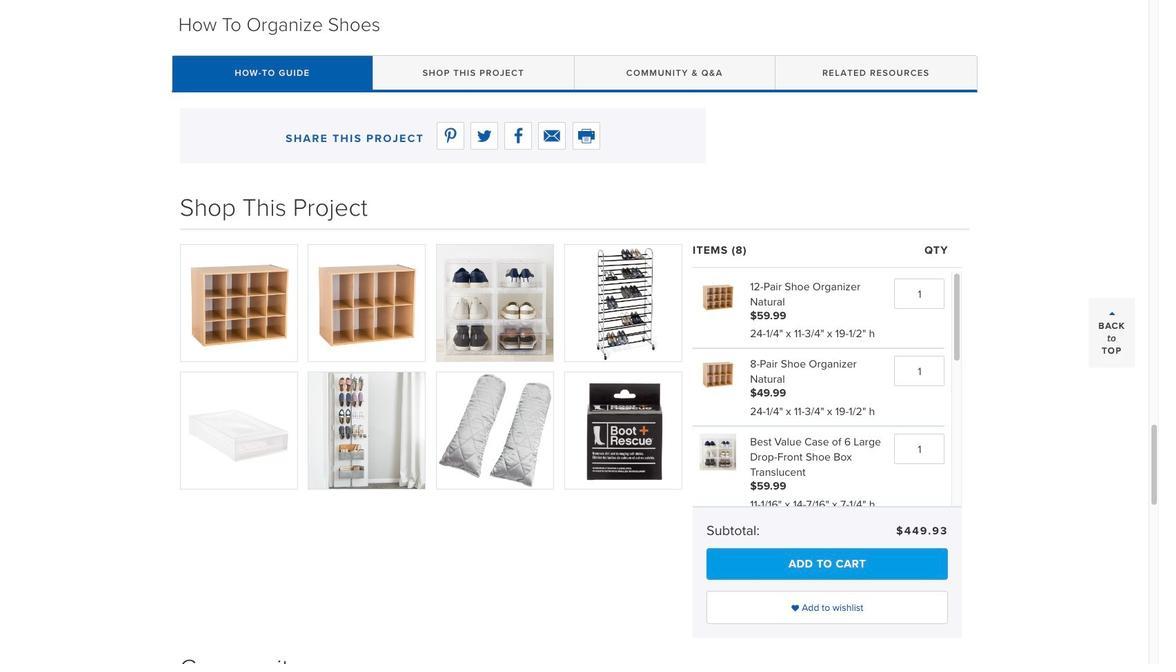 Task type: locate. For each thing, give the bounding box(es) containing it.
back to top image
[[1089, 298, 1136, 368]]

pinterest p image
[[445, 98, 457, 115]]

email image
[[544, 96, 561, 113]]

print image
[[578, 98, 595, 114]]

twitter image
[[477, 98, 492, 115]]

p&v: how to organize your shoes image
[[181, 216, 297, 332], [309, 216, 425, 332], [437, 216, 554, 332], [565, 216, 682, 332], [700, 250, 737, 286], [700, 327, 737, 364], [181, 344, 297, 461], [309, 344, 425, 461], [437, 344, 554, 461], [565, 344, 682, 461], [700, 405, 737, 442]]

None number field
[[895, 250, 945, 280], [895, 327, 945, 358], [895, 405, 945, 436], [895, 250, 945, 280], [895, 327, 945, 358], [895, 405, 945, 436]]



Task type: describe. For each thing, give the bounding box(es) containing it.
facebook image
[[514, 98, 523, 115]]

freestanding racks image
[[180, 0, 443, 51]]



